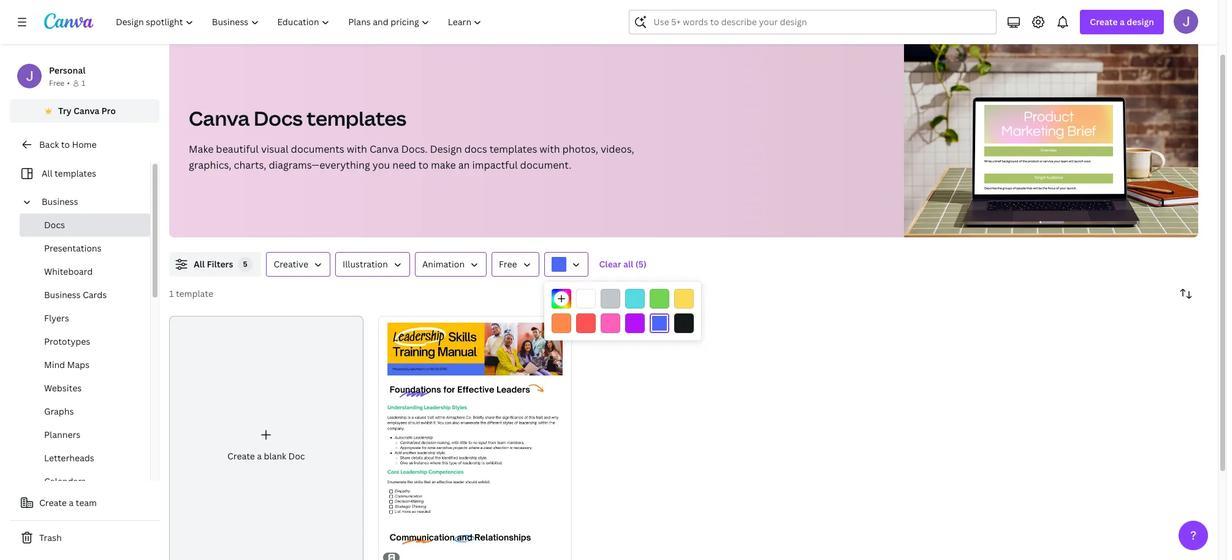 Task type: locate. For each thing, give the bounding box(es) containing it.
1 vertical spatial a
[[257, 450, 262, 462]]

prototypes
[[44, 336, 90, 347]]

create for create a blank doc
[[228, 450, 255, 462]]

1 vertical spatial templates
[[490, 142, 538, 156]]

canva inside button
[[74, 105, 100, 117]]

1 with from the left
[[347, 142, 367, 156]]

2 with from the left
[[540, 142, 560, 156]]

1 for 1 template
[[169, 288, 174, 299]]

0 horizontal spatial free
[[49, 78, 65, 88]]

mind maps link
[[20, 353, 150, 377]]

#15181b image
[[675, 313, 694, 333], [675, 313, 694, 333]]

a inside 'link'
[[257, 450, 262, 462]]

design
[[430, 142, 462, 156]]

a left blank
[[257, 450, 262, 462]]

docs left meal
[[227, 18, 248, 29]]

trash link
[[10, 526, 159, 550]]

free
[[49, 78, 65, 88], [499, 258, 517, 270]]

trash
[[39, 532, 62, 543]]

1 vertical spatial to
[[419, 158, 429, 172]]

#55dbe0 image
[[626, 289, 645, 309]]

make
[[431, 158, 456, 172]]

create down calendars
[[39, 497, 67, 508]]

presentations link
[[20, 237, 150, 260]]

docs
[[227, 18, 248, 29], [254, 105, 303, 131], [44, 219, 65, 231]]

home
[[72, 139, 97, 150]]

docs.
[[402, 142, 428, 156]]

a left design
[[1121, 16, 1126, 28]]

1 horizontal spatial to
[[419, 158, 429, 172]]

canva up you
[[370, 142, 399, 156]]

1 horizontal spatial a
[[257, 450, 262, 462]]

add a new color image
[[552, 289, 572, 309], [552, 289, 572, 309]]

invoice
[[746, 18, 776, 29]]

create inside "button"
[[39, 497, 67, 508]]

consultation invoice
[[690, 18, 776, 29]]

canva up beautiful
[[189, 105, 250, 131]]

create left blank
[[228, 450, 255, 462]]

need
[[393, 158, 416, 172]]

1 horizontal spatial templates
[[307, 105, 407, 131]]

templates up impactful
[[490, 142, 538, 156]]

1 vertical spatial all
[[194, 258, 205, 270]]

blank
[[264, 450, 287, 462]]

business cards
[[44, 289, 107, 301]]

visual
[[261, 142, 289, 156]]

with
[[347, 142, 367, 156], [540, 142, 560, 156]]

style
[[790, 18, 811, 29]]

mind
[[44, 359, 65, 370]]

0 horizontal spatial canva
[[74, 105, 100, 117]]

questionnaire link
[[612, 12, 680, 36]]

1 vertical spatial 1
[[169, 288, 174, 299]]

websites
[[44, 382, 82, 394]]

None search field
[[630, 10, 998, 34]]

create a team
[[39, 497, 97, 508]]

a inside "button"
[[69, 497, 74, 508]]

2 horizontal spatial create
[[1091, 16, 1119, 28]]

design
[[1128, 16, 1155, 28]]

0 horizontal spatial 1
[[82, 78, 85, 88]]

charts,
[[234, 158, 267, 172]]

personal
[[49, 64, 86, 76]]

with up document.
[[540, 142, 560, 156]]

all left the filters
[[194, 258, 205, 270]]

2 vertical spatial templates
[[55, 167, 96, 179]]

#fe884c image
[[552, 313, 572, 333], [552, 313, 572, 333]]

2 horizontal spatial canva
[[370, 142, 399, 156]]

0 vertical spatial docs
[[227, 18, 248, 29]]

style guide link
[[785, 12, 843, 36]]

#55dbe0 image
[[626, 289, 645, 309]]

0 vertical spatial a
[[1121, 16, 1126, 28]]

#74d353 image
[[650, 289, 670, 309], [650, 289, 670, 309]]

0 horizontal spatial a
[[69, 497, 74, 508]]

0 vertical spatial free
[[49, 78, 65, 88]]

1 left template
[[169, 288, 174, 299]]

whiteboard
[[44, 266, 93, 277]]

1 horizontal spatial all
[[194, 258, 205, 270]]

canva right the try
[[74, 105, 100, 117]]

jacob simon image
[[1175, 9, 1199, 34]]

#4a66fb image
[[650, 313, 670, 333]]

2 vertical spatial docs
[[44, 219, 65, 231]]

1 vertical spatial free
[[499, 258, 517, 270]]

free left #4a66fb icon
[[499, 258, 517, 270]]

docs up 'presentations'
[[44, 219, 65, 231]]

consultation invoice link
[[685, 12, 781, 36]]

#ffffff image
[[577, 289, 596, 309]]

an
[[459, 158, 470, 172]]

0 vertical spatial create
[[1091, 16, 1119, 28]]

all down back
[[42, 167, 52, 179]]

#fd5152 image
[[577, 313, 596, 333], [577, 313, 596, 333]]

1 horizontal spatial free
[[499, 258, 517, 270]]

#4a66fb image
[[650, 313, 670, 333]]

case study
[[426, 18, 473, 29]]

2 horizontal spatial templates
[[490, 142, 538, 156]]

5
[[243, 259, 248, 269]]

2 vertical spatial create
[[39, 497, 67, 508]]

create inside 'dropdown button'
[[1091, 16, 1119, 28]]

create
[[1091, 16, 1119, 28], [228, 450, 255, 462], [39, 497, 67, 508]]

business for business cards
[[44, 289, 81, 301]]

all templates link
[[17, 162, 143, 185]]

make beautiful visual documents with canva docs. design docs templates with photos, videos, graphics, charts, diagrams—everything you need to make an impactful document.
[[189, 142, 635, 172]]

free inside button
[[499, 258, 517, 270]]

calendars link
[[20, 470, 150, 493]]

2 vertical spatial a
[[69, 497, 74, 508]]

graphics,
[[189, 158, 232, 172]]

template
[[176, 288, 213, 299]]

to right back
[[61, 139, 70, 150]]

maps
[[67, 359, 90, 370]]

free left •
[[49, 78, 65, 88]]

docs for professional
[[227, 18, 248, 29]]

to
[[61, 139, 70, 150], [419, 158, 429, 172]]

1 horizontal spatial 1
[[169, 288, 174, 299]]

with right documents
[[347, 142, 367, 156]]

0 horizontal spatial all
[[42, 167, 52, 179]]

1 horizontal spatial create
[[228, 450, 255, 462]]

templates up documents
[[307, 105, 407, 131]]

1 right •
[[82, 78, 85, 88]]

meal
[[263, 18, 283, 29]]

a left team
[[69, 497, 74, 508]]

#ffffff image
[[577, 289, 596, 309]]

canva
[[74, 105, 100, 117], [189, 105, 250, 131], [370, 142, 399, 156]]

free for free •
[[49, 78, 65, 88]]

business cards link
[[20, 283, 150, 307]]

1 vertical spatial create
[[228, 450, 255, 462]]

templates down back to home
[[55, 167, 96, 179]]

1 vertical spatial docs
[[254, 105, 303, 131]]

create inside 'link'
[[228, 450, 255, 462]]

2 horizontal spatial docs
[[254, 105, 303, 131]]

all templates
[[42, 167, 96, 179]]

business up flyers
[[44, 289, 81, 301]]

1
[[82, 78, 85, 88], [169, 288, 174, 299]]

whiteboard link
[[20, 260, 150, 283]]

0 horizontal spatial with
[[347, 142, 367, 156]]

1 horizontal spatial docs
[[227, 18, 248, 29]]

2 horizontal spatial a
[[1121, 16, 1126, 28]]

0 vertical spatial 1
[[82, 78, 85, 88]]

try canva pro
[[58, 105, 116, 117]]

all for all filters
[[194, 258, 205, 270]]

to down docs.
[[419, 158, 429, 172]]

flyers link
[[20, 307, 150, 330]]

0 vertical spatial business
[[42, 196, 78, 207]]

all
[[42, 167, 52, 179], [194, 258, 205, 270]]

business down all templates
[[42, 196, 78, 207]]

free button
[[492, 252, 540, 277]]

1 vertical spatial business
[[44, 289, 81, 301]]

a inside 'dropdown button'
[[1121, 16, 1126, 28]]

websites link
[[20, 377, 150, 400]]

creative
[[274, 258, 309, 270]]

docs up visual
[[254, 105, 303, 131]]

1 horizontal spatial with
[[540, 142, 560, 156]]

a for design
[[1121, 16, 1126, 28]]

animation
[[423, 258, 465, 270]]

diagrams—everything
[[269, 158, 370, 172]]

templates
[[307, 105, 407, 131], [490, 142, 538, 156], [55, 167, 96, 179]]

Search search field
[[654, 10, 990, 34]]

5 filter options selected element
[[238, 257, 253, 272]]

planners link
[[20, 423, 150, 447]]

create left design
[[1091, 16, 1119, 28]]

#b612fb image
[[626, 313, 645, 333]]

0 horizontal spatial create
[[39, 497, 67, 508]]

business
[[42, 196, 78, 207], [44, 289, 81, 301]]

case study link
[[421, 12, 478, 36]]

beautiful
[[216, 142, 259, 156]]

0 vertical spatial all
[[42, 167, 52, 179]]

0 horizontal spatial to
[[61, 139, 70, 150]]



Task type: describe. For each thing, give the bounding box(es) containing it.
calendars
[[44, 475, 86, 487]]

business link
[[37, 190, 143, 213]]

Sort by button
[[1175, 282, 1199, 306]]

#4a66fb image
[[552, 257, 566, 272]]

1 for 1
[[82, 78, 85, 88]]

professional docs link
[[169, 12, 253, 36]]

style guide
[[790, 18, 838, 29]]

#fd5ebb image
[[601, 313, 621, 333]]

all filters
[[194, 258, 233, 270]]

okr link
[[389, 12, 416, 36]]

back to home
[[39, 139, 97, 150]]

create a design
[[1091, 16, 1155, 28]]

a for blank
[[257, 450, 262, 462]]

leadership skills training manual professional doc in yellow green purple playful professional style image
[[378, 316, 572, 560]]

0 vertical spatial templates
[[307, 105, 407, 131]]

business for business
[[42, 196, 78, 207]]

questionnaire
[[617, 18, 675, 29]]

0 horizontal spatial templates
[[55, 167, 96, 179]]

back
[[39, 139, 59, 150]]

guide
[[814, 18, 838, 29]]

1 horizontal spatial canva
[[189, 105, 250, 131]]

back to home link
[[10, 132, 159, 157]]

create a blank doc
[[228, 450, 305, 462]]

graphs link
[[20, 400, 150, 423]]

create a team button
[[10, 491, 159, 515]]

canva inside make beautiful visual documents with canva docs. design docs templates with photos, videos, graphics, charts, diagrams—everything you need to make an impactful document.
[[370, 142, 399, 156]]

create a design button
[[1081, 10, 1165, 34]]

try canva pro button
[[10, 99, 159, 123]]

#fed958 image
[[675, 289, 694, 309]]

0 horizontal spatial docs
[[44, 219, 65, 231]]

letterheads link
[[20, 447, 150, 470]]

you
[[373, 158, 390, 172]]

animation button
[[415, 252, 487, 277]]

team
[[76, 497, 97, 508]]

meal planner link
[[258, 12, 322, 36]]

#c1c6cb image
[[601, 289, 621, 309]]

study
[[448, 18, 473, 29]]

0 vertical spatial to
[[61, 139, 70, 150]]

presentations
[[44, 242, 101, 254]]

create a blank doc element
[[169, 316, 363, 560]]

planner
[[285, 18, 317, 29]]

free for free
[[499, 258, 517, 270]]

letterheads
[[44, 452, 94, 464]]

docs for canva
[[254, 105, 303, 131]]

professional docs
[[174, 18, 248, 29]]

okr
[[394, 18, 411, 29]]

filters
[[207, 258, 233, 270]]

clear all (5)
[[600, 258, 647, 270]]

videos,
[[601, 142, 635, 156]]

•
[[67, 78, 70, 88]]

impactful
[[473, 158, 518, 172]]

all for all templates
[[42, 167, 52, 179]]

document.
[[520, 158, 572, 172]]

newspaper link
[[327, 12, 384, 36]]

make
[[189, 142, 214, 156]]

a for team
[[69, 497, 74, 508]]

photos,
[[563, 142, 599, 156]]

try
[[58, 105, 72, 117]]

#b612fb image
[[626, 313, 645, 333]]

templates inside make beautiful visual documents with canva docs. design docs templates with photos, videos, graphics, charts, diagrams—everything you need to make an impactful document.
[[490, 142, 538, 156]]

clear
[[600, 258, 622, 270]]

docs
[[465, 142, 487, 156]]

illustration button
[[336, 252, 410, 277]]

#fd5ebb image
[[601, 313, 621, 333]]

professional
[[174, 18, 225, 29]]

clear all (5) button
[[593, 252, 653, 277]]

canva docs templates
[[189, 105, 407, 131]]

doc
[[289, 450, 305, 462]]

top level navigation element
[[108, 10, 493, 34]]

creative button
[[266, 252, 331, 277]]

documents
[[291, 142, 345, 156]]

free •
[[49, 78, 70, 88]]

meal planner
[[263, 18, 317, 29]]

#c1c6cb image
[[601, 289, 621, 309]]

all
[[624, 258, 634, 270]]

to inside make beautiful visual documents with canva docs. design docs templates with photos, videos, graphics, charts, diagrams—everything you need to make an impactful document.
[[419, 158, 429, 172]]

illustration
[[343, 258, 388, 270]]

flyers
[[44, 312, 69, 324]]

create for create a design
[[1091, 16, 1119, 28]]

case
[[426, 18, 446, 29]]

mind maps
[[44, 359, 90, 370]]

#4a66fb image
[[552, 257, 566, 272]]

consultation
[[690, 18, 744, 29]]

create for create a team
[[39, 497, 67, 508]]

newspaper
[[332, 18, 379, 29]]

prototypes link
[[20, 330, 150, 353]]

planners
[[44, 429, 80, 440]]

graphs
[[44, 405, 74, 417]]

create a blank doc link
[[169, 316, 363, 560]]

(5)
[[636, 258, 647, 270]]

#fed958 image
[[675, 289, 694, 309]]

cards
[[83, 289, 107, 301]]



Task type: vqa. For each thing, say whether or not it's contained in the screenshot.
the left All
yes



